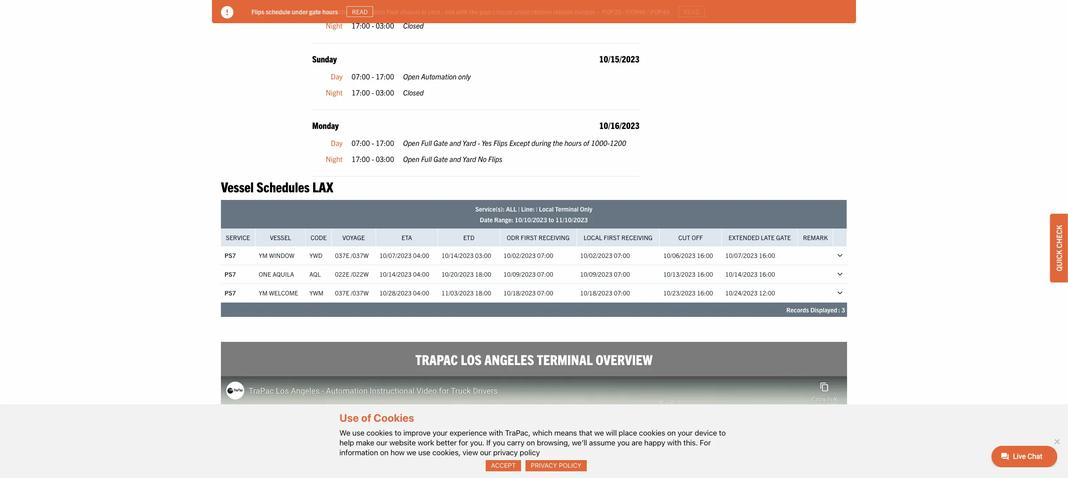 Task type: describe. For each thing, give the bounding box(es) containing it.
10/06/2023
[[663, 252, 695, 260]]

2 horizontal spatial on
[[667, 429, 676, 438]]

0 horizontal spatial on
[[380, 449, 389, 458]]

ym for ym window
[[259, 252, 268, 260]]

10/16/2023
[[599, 120, 640, 131]]

10/24/2023
[[725, 289, 758, 298]]

transaction
[[321, 7, 352, 15]]

view
[[463, 449, 478, 458]]

extended
[[729, 234, 759, 242]]

of inside use of cookies we use cookies to improve your experience with trapac, which means that we will place cookies on your device to help make our website work better for you. if you carry on browsing, we'll assume you are happy with this. for information on how we use cookies, view our privacy policy
[[361, 413, 371, 425]]

2 10/02/2023 07:00 from the left
[[580, 252, 630, 260]]

check
[[1055, 225, 1064, 249]]

lax
[[312, 178, 333, 196]]

ywm
[[309, 289, 323, 298]]

10/13/2023 16:00
[[663, 271, 713, 279]]

first for odr
[[521, 234, 537, 242]]

0 horizontal spatial hours
[[323, 7, 338, 15]]

that
[[579, 429, 592, 438]]

work
[[418, 439, 434, 448]]

no image
[[1052, 438, 1061, 447]]

1 vertical spatial local
[[584, 234, 602, 242]]

037e for ywd
[[335, 252, 349, 260]]

yard for no
[[463, 155, 476, 164]]

:
[[838, 306, 840, 314]]

we'll
[[572, 439, 587, 448]]

1 open from the top
[[403, 5, 419, 14]]

0 vertical spatial our
[[376, 439, 388, 448]]

0 vertical spatial flips
[[251, 7, 264, 15]]

2 cookies from the left
[[639, 429, 665, 438]]

which
[[532, 429, 552, 438]]

for
[[700, 439, 711, 448]]

10/07/2023 for 10/07/2023 16:00
[[725, 252, 758, 260]]

number
[[574, 7, 595, 15]]

16:00 for 10/07/2023 16:00
[[759, 252, 775, 260]]

for
[[459, 439, 468, 448]]

1 night from the top
[[326, 21, 343, 30]]

0 horizontal spatial use
[[352, 429, 365, 438]]

open full gate and yard -  yes flips except during the hours of 1000-1200
[[403, 139, 626, 148]]

website
[[389, 439, 416, 448]]

ym window
[[259, 252, 294, 260]]

04:00 for 10/28/2023 04:00
[[413, 289, 429, 298]]

cookies,
[[432, 449, 461, 458]]

vessel for vessel schedules lax
[[221, 178, 254, 196]]

information
[[339, 449, 378, 458]]

1 10/09/2023 from the left
[[503, 271, 536, 279]]

1 10/02/2023 from the left
[[503, 252, 536, 260]]

3 open from the top
[[403, 139, 419, 148]]

2 you from the left
[[617, 439, 630, 448]]

yard
[[428, 7, 440, 15]]

assume
[[589, 439, 615, 448]]

cookies
[[374, 413, 414, 425]]

04:00 for 10/14/2023 04:00
[[413, 271, 429, 279]]

vessel for vessel
[[270, 234, 291, 242]]

night for sunday
[[326, 88, 343, 97]]

ym welcome
[[259, 289, 298, 298]]

window
[[269, 252, 294, 260]]

2 10/09/2023 from the left
[[580, 271, 612, 279]]

privacy
[[493, 449, 518, 458]]

1 open automation only from the top
[[403, 5, 471, 14]]

1 your from the left
[[433, 429, 448, 438]]

one aquila
[[259, 271, 294, 279]]

pool
[[386, 7, 398, 15]]

better
[[436, 439, 457, 448]]

day for monday
[[331, 139, 343, 148]]

accept
[[491, 463, 516, 470]]

privacy
[[531, 463, 557, 470]]

11/10/2023
[[555, 216, 588, 224]]

happy
[[644, 439, 665, 448]]

1 horizontal spatial hours
[[564, 139, 582, 148]]

2 automation from the top
[[421, 72, 457, 81]]

read link for flips schedule under gate hours
[[347, 6, 373, 17]]

2 under from the left
[[514, 7, 530, 15]]

1 you from the left
[[493, 439, 505, 448]]

quick check link
[[1050, 214, 1068, 283]]

2 only from the top
[[458, 72, 471, 81]]

line:
[[521, 205, 535, 213]]

day for sunday
[[331, 72, 343, 81]]

full for open full gate and yard no flips
[[421, 155, 432, 164]]

10/14/2023 03:00
[[441, 252, 491, 260]]

1 cookies from the left
[[366, 429, 393, 438]]

18:00 for 10/20/2023 18:00
[[475, 271, 491, 279]]

a
[[299, 7, 302, 15]]

2 closed from the top
[[403, 88, 424, 97]]

ps7 for ym window
[[225, 252, 236, 260]]

angeles
[[484, 351, 534, 368]]

yes
[[482, 139, 492, 148]]

will
[[606, 429, 617, 438]]

policy
[[520, 449, 540, 458]]

04:00 for 10/07/2023 04:00
[[413, 252, 429, 260]]

trapac los angeles terminal overview
[[415, 351, 653, 368]]

1 vertical spatial we
[[407, 449, 416, 458]]

0 vertical spatial the
[[469, 7, 478, 15]]

2 vertical spatial flips
[[488, 155, 502, 164]]

gate for -
[[433, 139, 448, 148]]

pop40
[[626, 7, 645, 15]]

pop20
[[602, 7, 621, 15]]

10/14/2023 16:00
[[725, 271, 775, 279]]

full for open full gate and yard -  yes flips except during the hours of 1000-1200
[[421, 139, 432, 148]]

schedule
[[266, 7, 290, 15]]

0 vertical spatial we
[[594, 429, 604, 438]]

1 vertical spatial on
[[526, 439, 535, 448]]

2 horizontal spatial to
[[719, 429, 726, 438]]

you.
[[470, 439, 484, 448]]

records
[[786, 306, 809, 314]]

17:00 - 03:00 for sunday
[[352, 88, 394, 97]]

2 / from the left
[[647, 7, 649, 15]]

ps7 for one aquila
[[225, 271, 236, 279]]

10/24/2023 12:00
[[725, 289, 775, 298]]

10/14/2023 04:00
[[379, 271, 429, 279]]

1 closed from the top
[[403, 21, 424, 30]]

3
[[841, 306, 845, 314]]

10/20/2023 18:00
[[441, 271, 491, 279]]

ywd
[[309, 252, 322, 260]]

037e for ywm
[[335, 289, 349, 298]]

make
[[356, 439, 374, 448]]

1 / from the left
[[623, 7, 624, 15]]

10/14/2023 for 10/14/2023 16:00
[[725, 271, 758, 279]]

read link for pool chassis with a single transaction  do not drop pool chassis in yard -  exit with the pool chassis under relative release number -  pop20 / pop40 / pop45
[[678, 6, 705, 17]]

2 open automation only from the top
[[403, 72, 471, 81]]

1 vertical spatial flips
[[493, 139, 508, 148]]

help
[[339, 439, 354, 448]]

means
[[554, 429, 577, 438]]

3 chassis from the left
[[493, 7, 513, 15]]

2 pool from the left
[[479, 7, 491, 15]]

10/28/2023 04:00
[[379, 289, 429, 298]]

odr
[[507, 234, 519, 242]]

10/20/2023
[[441, 271, 474, 279]]

trapac,
[[505, 429, 530, 438]]

07:00 - 17:00 for monday
[[352, 139, 394, 148]]

local first receiving
[[584, 234, 652, 242]]

open full gate and yard no flips
[[403, 155, 502, 164]]

1 10/09/2023 07:00 from the left
[[503, 271, 553, 279]]

with left a
[[286, 7, 298, 15]]

2 vertical spatial gate
[[776, 234, 791, 242]]

10/23/2023
[[663, 289, 695, 298]]

place
[[619, 429, 637, 438]]

pop45
[[650, 7, 670, 15]]

remark
[[803, 234, 828, 242]]

range:
[[494, 216, 513, 224]]

0 horizontal spatial to
[[395, 429, 401, 438]]

solid image
[[221, 6, 233, 19]]

1 17:00 - 03:00 from the top
[[352, 21, 394, 30]]

off
[[692, 234, 703, 242]]

1000-
[[591, 139, 610, 148]]

2 10/02/2023 from the left
[[580, 252, 612, 260]]

11/03/2023
[[441, 289, 474, 298]]

1 automation from the top
[[421, 5, 457, 14]]

1 only from the top
[[458, 5, 471, 14]]

16:00 for 10/06/2023 16:00
[[697, 252, 713, 260]]

single
[[304, 7, 320, 15]]

first for local
[[604, 234, 620, 242]]

code
[[311, 234, 327, 242]]



Task type: vqa. For each thing, say whether or not it's contained in the screenshot.
Night associated with Sunday
yes



Task type: locate. For each thing, give the bounding box(es) containing it.
2 day from the top
[[331, 72, 343, 81]]

4 open from the top
[[403, 155, 419, 164]]

18:00 for 11/03/2023 18:00
[[475, 289, 491, 298]]

0 horizontal spatial pool
[[251, 7, 263, 15]]

17:00 - 03:00 for monday
[[352, 155, 394, 164]]

1 horizontal spatial receiving
[[621, 234, 652, 242]]

2 10/18/2023 from the left
[[580, 289, 612, 298]]

1 ym from the top
[[259, 252, 268, 260]]

and left 'no'
[[449, 155, 461, 164]]

carry
[[507, 439, 524, 448]]

2 07:00 - 17:00 from the top
[[352, 72, 394, 81]]

with up if
[[489, 429, 503, 438]]

2 17:00 - 03:00 from the top
[[352, 88, 394, 97]]

1 horizontal spatial use
[[418, 449, 430, 458]]

exit
[[445, 7, 455, 15]]

2 chassis from the left
[[400, 7, 420, 15]]

the
[[469, 7, 478, 15], [553, 139, 563, 148]]

0 horizontal spatial we
[[407, 449, 416, 458]]

the right exit
[[469, 7, 478, 15]]

with right exit
[[456, 7, 468, 15]]

3 04:00 from the top
[[413, 289, 429, 298]]

1 horizontal spatial on
[[526, 439, 535, 448]]

10/07/2023 down extended
[[725, 252, 758, 260]]

17:00
[[376, 5, 394, 14], [352, 21, 370, 30], [376, 72, 394, 81], [352, 88, 370, 97], [376, 139, 394, 148], [352, 155, 370, 164]]

1 vertical spatial 18:00
[[475, 289, 491, 298]]

1 horizontal spatial local
[[584, 234, 602, 242]]

aql
[[309, 271, 321, 279]]

10/14/2023 for 10/14/2023 03:00
[[441, 252, 474, 260]]

on up policy
[[526, 439, 535, 448]]

1 horizontal spatial to
[[548, 216, 554, 224]]

0 horizontal spatial 10/02/2023
[[503, 252, 536, 260]]

0 vertical spatial of
[[583, 139, 589, 148]]

1 horizontal spatial |
[[536, 205, 537, 213]]

flips right 'no'
[[488, 155, 502, 164]]

1 10/07/2023 from the left
[[379, 252, 412, 260]]

/022w
[[351, 271, 369, 279]]

0 vertical spatial 04:00
[[413, 252, 429, 260]]

/037w down /022w
[[351, 289, 369, 298]]

07:00 - 17:00 for sunday
[[352, 72, 394, 81]]

1 receiving from the left
[[539, 234, 570, 242]]

use up make
[[352, 429, 365, 438]]

extended late gate
[[729, 234, 791, 242]]

16:00 up '10/23/2023 16:00'
[[697, 271, 713, 279]]

no
[[478, 155, 487, 164]]

10/14/2023 up 10/20/2023
[[441, 252, 474, 260]]

2 vertical spatial 07:00 - 17:00
[[352, 139, 394, 148]]

10/02/2023 07:00 down local first receiving
[[580, 252, 630, 260]]

2 open from the top
[[403, 72, 419, 81]]

0 vertical spatial full
[[421, 139, 432, 148]]

0 horizontal spatial receiving
[[539, 234, 570, 242]]

1 10/18/2023 from the left
[[503, 289, 536, 298]]

0 vertical spatial local
[[539, 205, 554, 213]]

1 horizontal spatial 10/18/2023 07:00
[[580, 289, 630, 298]]

service(s): all | line: | local terminal only date range: 10/10/2023 to 11/10/2023
[[475, 205, 592, 224]]

you down place
[[617, 439, 630, 448]]

1 horizontal spatial cookies
[[639, 429, 665, 438]]

| right line:
[[536, 205, 537, 213]]

2 ps7 from the top
[[225, 271, 236, 279]]

10/14/2023 up the 10/28/2023
[[379, 271, 412, 279]]

night down transaction
[[326, 21, 343, 30]]

1 vertical spatial vessel
[[270, 234, 291, 242]]

night for monday
[[326, 155, 343, 164]]

late
[[761, 234, 775, 242]]

2 vertical spatial 17:00 - 03:00
[[352, 155, 394, 164]]

gate
[[309, 7, 321, 15]]

18:00 down 10/20/2023 18:00
[[475, 289, 491, 298]]

0 horizontal spatial the
[[469, 7, 478, 15]]

1 10/02/2023 07:00 from the left
[[503, 252, 553, 260]]

0 vertical spatial vessel
[[221, 178, 254, 196]]

0 horizontal spatial 10/02/2023 07:00
[[503, 252, 553, 260]]

read left drop on the top left
[[352, 8, 368, 16]]

our
[[376, 439, 388, 448], [480, 449, 491, 458]]

in
[[421, 7, 426, 15]]

drop
[[372, 7, 385, 15]]

flips right yes
[[493, 139, 508, 148]]

10/07/2023 16:00
[[725, 252, 775, 260]]

2 10/07/2023 from the left
[[725, 252, 758, 260]]

privacy policy
[[531, 463, 582, 470]]

10/07/2023
[[379, 252, 412, 260], [725, 252, 758, 260]]

10/14/2023
[[441, 252, 474, 260], [379, 271, 412, 279], [725, 271, 758, 279]]

odr first receiving
[[507, 234, 570, 242]]

1 | from the left
[[518, 205, 520, 213]]

/037w up /022w
[[351, 252, 369, 260]]

1 vertical spatial automation
[[421, 72, 457, 81]]

are
[[632, 439, 642, 448]]

quick
[[1055, 250, 1064, 272]]

18:00 down 10/14/2023 03:00
[[475, 271, 491, 279]]

day down sunday on the left of page
[[331, 72, 343, 81]]

except
[[509, 139, 530, 148]]

1 horizontal spatial the
[[553, 139, 563, 148]]

gate right late in the right of the page
[[776, 234, 791, 242]]

terminal
[[555, 205, 578, 213], [537, 351, 593, 368]]

1 horizontal spatial 10/18/2023
[[580, 289, 612, 298]]

1 /037w from the top
[[351, 252, 369, 260]]

and up open full gate and yard no flips
[[449, 139, 461, 148]]

on left how
[[380, 449, 389, 458]]

0 horizontal spatial 10/09/2023
[[503, 271, 536, 279]]

service
[[226, 234, 250, 242]]

037e    /037w for 10/07/2023 04:00
[[335, 252, 369, 260]]

1 vertical spatial gate
[[433, 155, 448, 164]]

yard for -
[[463, 139, 476, 148]]

cookies
[[366, 429, 393, 438], [639, 429, 665, 438]]

1 full from the top
[[421, 139, 432, 148]]

10/09/2023 07:00 down local first receiving
[[580, 271, 630, 279]]

and for no
[[449, 155, 461, 164]]

0 horizontal spatial read
[[352, 8, 368, 16]]

ps7 for ym welcome
[[225, 289, 236, 298]]

if
[[486, 439, 491, 448]]

1 horizontal spatial 10/14/2023
[[441, 252, 474, 260]]

local right line:
[[539, 205, 554, 213]]

037e    /037w for 10/28/2023 04:00
[[335, 289, 369, 298]]

2 04:00 from the top
[[413, 271, 429, 279]]

2 and from the top
[[449, 155, 461, 164]]

open automation only
[[403, 5, 471, 14], [403, 72, 471, 81]]

2 10/18/2023 07:00 from the left
[[580, 289, 630, 298]]

0 horizontal spatial of
[[361, 413, 371, 425]]

use down work
[[418, 449, 430, 458]]

gate up open full gate and yard no flips
[[433, 139, 448, 148]]

flips left schedule
[[251, 7, 264, 15]]

0 vertical spatial day
[[331, 5, 343, 14]]

0 vertical spatial use
[[352, 429, 365, 438]]

cookies up happy
[[639, 429, 665, 438]]

local inside service(s): all | line: | local terminal only date range: 10/10/2023 to 11/10/2023
[[539, 205, 554, 213]]

10/07/2023 04:00
[[379, 252, 429, 260]]

2 horizontal spatial chassis
[[493, 7, 513, 15]]

10/14/2023 for 10/14/2023 04:00
[[379, 271, 412, 279]]

under left the 'gate'
[[292, 7, 308, 15]]

0 vertical spatial closed
[[403, 21, 424, 30]]

10/28/2023
[[379, 289, 412, 298]]

037e    /037w down 022e    /022w
[[335, 289, 369, 298]]

10/02/2023 down local first receiving
[[580, 252, 612, 260]]

read right pop45
[[684, 8, 699, 16]]

chassis
[[265, 7, 285, 15], [400, 7, 420, 15], [493, 7, 513, 15]]

to
[[548, 216, 554, 224], [395, 429, 401, 438], [719, 429, 726, 438]]

0 vertical spatial only
[[458, 5, 471, 14]]

2 your from the left
[[678, 429, 693, 438]]

on left device
[[667, 429, 676, 438]]

037e    /037w down voyage
[[335, 252, 369, 260]]

gate
[[433, 139, 448, 148], [433, 155, 448, 164], [776, 234, 791, 242]]

1 horizontal spatial pool
[[479, 7, 491, 15]]

read for pool chassis with a single transaction  do not drop pool chassis in yard -  exit with the pool chassis under relative release number -  pop20 / pop40 / pop45
[[684, 8, 699, 16]]

of right use
[[361, 413, 371, 425]]

1 vertical spatial only
[[458, 72, 471, 81]]

1 horizontal spatial read link
[[678, 6, 705, 17]]

receiving for odr first receiving
[[539, 234, 570, 242]]

/ left pop45
[[647, 7, 649, 15]]

use of cookies we use cookies to improve your experience with trapac, which means that we will place cookies on your device to help make our website work better for you. if you carry on browsing, we'll assume you are happy with this. for information on how we use cookies, view our privacy policy
[[339, 413, 726, 458]]

cut off
[[678, 234, 703, 242]]

04:00 up 10/28/2023 04:00
[[413, 271, 429, 279]]

0 vertical spatial 17:00 - 03:00
[[352, 21, 394, 30]]

read link left the pool
[[347, 6, 373, 17]]

1 vertical spatial terminal
[[537, 351, 593, 368]]

2 night from the top
[[326, 88, 343, 97]]

1 horizontal spatial 10/09/2023 07:00
[[580, 271, 630, 279]]

3 day from the top
[[331, 139, 343, 148]]

2 037e    /037w from the top
[[335, 289, 369, 298]]

0 horizontal spatial vessel
[[221, 178, 254, 196]]

04:00 down 10/14/2023 04:00
[[413, 289, 429, 298]]

0 vertical spatial 07:00 - 17:00
[[352, 5, 394, 14]]

to inside service(s): all | line: | local terminal only date range: 10/10/2023 to 11/10/2023
[[548, 216, 554, 224]]

displayed
[[810, 306, 837, 314]]

1 vertical spatial hours
[[564, 139, 582, 148]]

1 horizontal spatial chassis
[[400, 7, 420, 15]]

16:00 down late in the right of the page
[[759, 252, 775, 260]]

3 ps7 from the top
[[225, 289, 236, 298]]

10/06/2023 16:00
[[663, 252, 713, 260]]

10/07/2023 for 10/07/2023 04:00
[[379, 252, 412, 260]]

07:00
[[352, 5, 370, 14], [352, 72, 370, 81], [352, 139, 370, 148], [537, 252, 553, 260], [614, 252, 630, 260], [537, 271, 553, 279], [614, 271, 630, 279], [537, 289, 553, 298], [614, 289, 630, 298]]

2 ym from the top
[[259, 289, 268, 298]]

read for flips schedule under gate hours
[[352, 8, 368, 16]]

1200
[[610, 139, 626, 148]]

1 vertical spatial and
[[449, 155, 461, 164]]

1 vertical spatial 037e
[[335, 289, 349, 298]]

1 horizontal spatial of
[[583, 139, 589, 148]]

release
[[553, 7, 573, 15]]

read link right pop45
[[678, 6, 705, 17]]

037e
[[335, 252, 349, 260], [335, 289, 349, 298]]

quick check
[[1055, 225, 1064, 272]]

/037w
[[351, 252, 369, 260], [351, 289, 369, 298]]

you right if
[[493, 439, 505, 448]]

under left relative
[[514, 7, 530, 15]]

chassis left relative
[[493, 7, 513, 15]]

1 07:00 - 17:00 from the top
[[352, 5, 394, 14]]

1 horizontal spatial 10/02/2023 07:00
[[580, 252, 630, 260]]

1 horizontal spatial first
[[604, 234, 620, 242]]

10/09/2023 07:00 down odr first receiving
[[503, 271, 553, 279]]

ps7
[[225, 252, 236, 260], [225, 271, 236, 279], [225, 289, 236, 298]]

ym for ym welcome
[[259, 289, 268, 298]]

2 /037w from the top
[[351, 289, 369, 298]]

2 037e from the top
[[335, 289, 349, 298]]

037e down 022e
[[335, 289, 349, 298]]

use
[[352, 429, 365, 438], [418, 449, 430, 458]]

2 full from the top
[[421, 155, 432, 164]]

0 horizontal spatial first
[[521, 234, 537, 242]]

03:00
[[376, 21, 394, 30], [376, 88, 394, 97], [376, 155, 394, 164], [475, 252, 491, 260]]

3 07:00 - 17:00 from the top
[[352, 139, 394, 148]]

of left 1000-
[[583, 139, 589, 148]]

1 vertical spatial the
[[553, 139, 563, 148]]

service(s):
[[475, 205, 505, 213]]

1 18:00 from the top
[[475, 271, 491, 279]]

cookies up make
[[366, 429, 393, 438]]

yard left 'no'
[[463, 155, 476, 164]]

1 037e    /037w from the top
[[335, 252, 369, 260]]

2 | from the left
[[536, 205, 537, 213]]

2 10/09/2023 07:00 from the left
[[580, 271, 630, 279]]

experience
[[450, 429, 487, 438]]

/ left pop40
[[623, 7, 624, 15]]

12:00
[[759, 289, 775, 298]]

los
[[461, 351, 482, 368]]

1 horizontal spatial 10/02/2023
[[580, 252, 612, 260]]

1 horizontal spatial vessel
[[270, 234, 291, 242]]

3 17:00 - 03:00 from the top
[[352, 155, 394, 164]]

eta
[[402, 234, 412, 242]]

10/02/2023 down odr
[[503, 252, 536, 260]]

10/09/2023 down local first receiving
[[580, 271, 612, 279]]

and for -
[[449, 139, 461, 148]]

10/09/2023 07:00
[[503, 271, 553, 279], [580, 271, 630, 279]]

022e
[[335, 271, 349, 279]]

1 first from the left
[[521, 234, 537, 242]]

1 ps7 from the top
[[225, 252, 236, 260]]

ym down one
[[259, 289, 268, 298]]

1 10/18/2023 07:00 from the left
[[503, 289, 553, 298]]

yard
[[463, 139, 476, 148], [463, 155, 476, 164]]

1 and from the top
[[449, 139, 461, 148]]

1 yard from the top
[[463, 139, 476, 148]]

night up lax
[[326, 155, 343, 164]]

2 vertical spatial night
[[326, 155, 343, 164]]

0 horizontal spatial 10/14/2023
[[379, 271, 412, 279]]

your
[[433, 429, 448, 438], [678, 429, 693, 438]]

improve
[[403, 429, 431, 438]]

16:00 for 10/23/2023 16:00
[[697, 289, 713, 298]]

10/14/2023 up 10/24/2023 on the right bottom
[[725, 271, 758, 279]]

overview
[[596, 351, 653, 368]]

04:00 up 10/14/2023 04:00
[[413, 252, 429, 260]]

hours left 1000-
[[564, 139, 582, 148]]

1 037e from the top
[[335, 252, 349, 260]]

2 yard from the top
[[463, 155, 476, 164]]

10/18/2023 07:00
[[503, 289, 553, 298], [580, 289, 630, 298]]

our down if
[[480, 449, 491, 458]]

local down 11/10/2023
[[584, 234, 602, 242]]

2 vertical spatial 04:00
[[413, 289, 429, 298]]

we down website
[[407, 449, 416, 458]]

/037w for 10/07/2023 04:00
[[351, 252, 369, 260]]

do
[[353, 7, 360, 15]]

1 under from the left
[[292, 7, 308, 15]]

to right device
[[719, 429, 726, 438]]

ym left window at the left
[[259, 252, 268, 260]]

pool chassis with a single transaction  do not drop pool chassis in yard -  exit with the pool chassis under relative release number -  pop20 / pop40 / pop45
[[251, 7, 670, 15]]

2 vertical spatial day
[[331, 139, 343, 148]]

1 vertical spatial open automation only
[[403, 72, 471, 81]]

with left this.
[[667, 439, 681, 448]]

gate left 'no'
[[433, 155, 448, 164]]

0 horizontal spatial your
[[433, 429, 448, 438]]

2 read from the left
[[684, 8, 699, 16]]

037e    /037w
[[335, 252, 369, 260], [335, 289, 369, 298]]

your up the better
[[433, 429, 448, 438]]

policy
[[559, 463, 582, 470]]

0 vertical spatial and
[[449, 139, 461, 148]]

16:00 for 10/14/2023 16:00
[[759, 271, 775, 279]]

022e    /022w
[[335, 271, 369, 279]]

16:00 up 12:00
[[759, 271, 775, 279]]

local
[[539, 205, 554, 213], [584, 234, 602, 242]]

night up monday
[[326, 88, 343, 97]]

0 vertical spatial /037w
[[351, 252, 369, 260]]

we up assume
[[594, 429, 604, 438]]

hours right the 'gate'
[[323, 7, 338, 15]]

to up website
[[395, 429, 401, 438]]

10/09/2023 down odr
[[503, 271, 536, 279]]

0 vertical spatial open automation only
[[403, 5, 471, 14]]

037e up 022e
[[335, 252, 349, 260]]

1 horizontal spatial you
[[617, 439, 630, 448]]

10/15/2023
[[599, 53, 640, 64]]

1 day from the top
[[331, 5, 343, 14]]

yard left yes
[[463, 139, 476, 148]]

0 vertical spatial 18:00
[[475, 271, 491, 279]]

/
[[623, 7, 624, 15], [647, 7, 649, 15]]

under
[[292, 7, 308, 15], [514, 7, 530, 15]]

1 vertical spatial night
[[326, 88, 343, 97]]

0 vertical spatial night
[[326, 21, 343, 30]]

0 vertical spatial terminal
[[555, 205, 578, 213]]

0 vertical spatial gate
[[433, 139, 448, 148]]

only
[[458, 5, 471, 14], [458, 72, 471, 81]]

sunday
[[312, 53, 337, 64]]

1 read link from the left
[[347, 6, 373, 17]]

1 horizontal spatial read
[[684, 8, 699, 16]]

day down monday
[[331, 139, 343, 148]]

the right during
[[553, 139, 563, 148]]

1 vertical spatial closed
[[403, 88, 424, 97]]

receiving for local first receiving
[[621, 234, 652, 242]]

1 read from the left
[[352, 8, 368, 16]]

pool left schedule
[[251, 7, 263, 15]]

16:00 down 10/13/2023 16:00
[[697, 289, 713, 298]]

0 horizontal spatial 10/09/2023 07:00
[[503, 271, 553, 279]]

your up this.
[[678, 429, 693, 438]]

1 horizontal spatial our
[[480, 449, 491, 458]]

16:00 for 10/13/2023 16:00
[[697, 271, 713, 279]]

1 vertical spatial yard
[[463, 155, 476, 164]]

1 vertical spatial 04:00
[[413, 271, 429, 279]]

gate for no
[[433, 155, 448, 164]]

1 04:00 from the top
[[413, 252, 429, 260]]

2 receiving from the left
[[621, 234, 652, 242]]

0 horizontal spatial under
[[292, 7, 308, 15]]

1 vertical spatial 037e    /037w
[[335, 289, 369, 298]]

0 vertical spatial ps7
[[225, 252, 236, 260]]

chassis left a
[[265, 7, 285, 15]]

0 horizontal spatial chassis
[[265, 7, 285, 15]]

2 18:00 from the top
[[475, 289, 491, 298]]

0 vertical spatial ym
[[259, 252, 268, 260]]

to right 10/10/2023
[[548, 216, 554, 224]]

terminal inside service(s): all | line: | local terminal only date range: 10/10/2023 to 11/10/2023
[[555, 205, 578, 213]]

3 night from the top
[[326, 155, 343, 164]]

1 chassis from the left
[[265, 7, 285, 15]]

2 read link from the left
[[678, 6, 705, 17]]

chassis left in at the left top
[[400, 7, 420, 15]]

10/10/2023
[[515, 216, 547, 224]]

0 horizontal spatial 10/18/2023 07:00
[[503, 289, 553, 298]]

during
[[531, 139, 551, 148]]

2 first from the left
[[604, 234, 620, 242]]

10/07/2023 up 10/14/2023 04:00
[[379, 252, 412, 260]]

0 vertical spatial yard
[[463, 139, 476, 148]]

1 horizontal spatial 10/09/2023
[[580, 271, 612, 279]]

16:00 down off at right
[[697, 252, 713, 260]]

we
[[339, 429, 350, 438]]

day left do
[[331, 5, 343, 14]]

our right make
[[376, 439, 388, 448]]

relative
[[531, 7, 552, 15]]

1 horizontal spatial your
[[678, 429, 693, 438]]

1 vertical spatial ym
[[259, 289, 268, 298]]

1 vertical spatial of
[[361, 413, 371, 425]]

10/02/2023 07:00 down odr first receiving
[[503, 252, 553, 260]]

1 pool from the left
[[251, 7, 263, 15]]

0 horizontal spatial read link
[[347, 6, 373, 17]]

17:00 - 03:00
[[352, 21, 394, 30], [352, 88, 394, 97], [352, 155, 394, 164]]

pool right exit
[[479, 7, 491, 15]]

0 horizontal spatial our
[[376, 439, 388, 448]]

| right all
[[518, 205, 520, 213]]

/037w for 10/28/2023 04:00
[[351, 289, 369, 298]]

1 horizontal spatial /
[[647, 7, 649, 15]]



